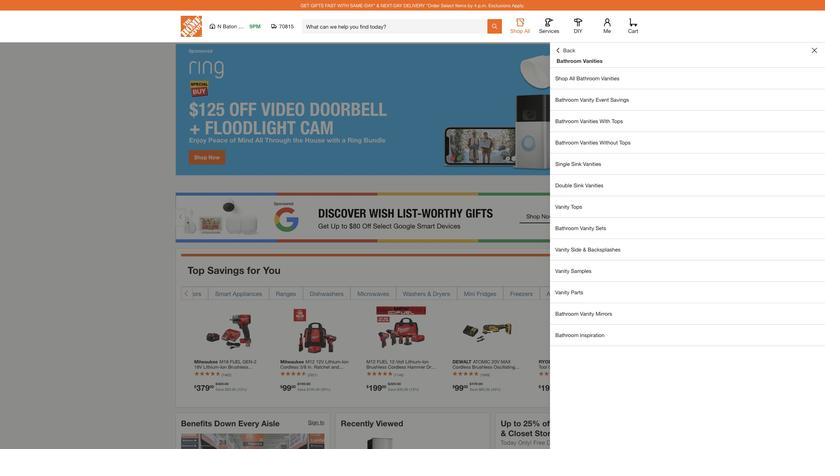 Task type: locate. For each thing, give the bounding box(es) containing it.
top
[[188, 265, 205, 276]]

( 1146 )
[[394, 373, 404, 378]]

tool down ratchet
[[326, 375, 335, 381]]

bag for driver
[[396, 375, 404, 381]]

washers
[[403, 290, 426, 298]]

1 50 from the left
[[227, 388, 231, 392]]

)
[[231, 373, 232, 378], [317, 373, 318, 378], [403, 373, 404, 378], [489, 373, 490, 378]]

bag
[[336, 375, 344, 381], [396, 375, 404, 381]]

%) down milwaukee link at the left of page
[[242, 388, 247, 392]]

%) for $ 99 00 $ 179 . 00 save $ 80 . 00 ( 45 %)
[[497, 388, 501, 392]]

2 horizontal spatial 199
[[541, 384, 555, 393]]

all
[[525, 28, 531, 34], [570, 75, 576, 81]]

%) right 30
[[415, 388, 419, 392]]

vanity left mirrors
[[581, 311, 595, 317]]

save inside $ 199 00 $ 229 . 00 save $ 30 . 00 ( 13 %)
[[388, 388, 397, 392]]

bag inside m12 fuel 12-volt lithium-ion brushless cordless hammer drill and impact driver combo kit w/2 batteries and bag (2-tool)
[[396, 375, 404, 381]]

batteries
[[367, 375, 385, 381]]

1 horizontal spatial milwaukee
[[281, 359, 304, 365]]

2 horizontal spatial kit
[[566, 365, 571, 370]]

0 horizontal spatial brushless
[[367, 365, 387, 370]]

$ 99 00 $ 199 . 00 save $ 100 . 00 ( 50 %)
[[281, 382, 331, 393]]

1 horizontal spatial ion
[[423, 359, 429, 365]]

1 horizontal spatial 199
[[369, 384, 382, 393]]

ion up w/2
[[423, 359, 429, 365]]

4.0
[[556, 370, 563, 376]]

select
[[441, 2, 454, 8], [555, 419, 579, 428]]

delivery
[[404, 2, 425, 8]]

lithium- inside m12 12v lithium-ion cordless 3/8 in. ratchet and screwdriver combo kit (2-tool) with battery, charger, tool bag
[[326, 359, 343, 365]]

viewed
[[376, 419, 404, 428]]

99 for m12 12v lithium-ion cordless 3/8 in. ratchet and screwdriver combo kit (2-tool) with battery, charger, tool bag
[[283, 384, 292, 393]]

battery, down ryobi
[[539, 370, 555, 376]]

%) inside $ 379 00 $ 429 . 00 save $ 50 . 00 ( 12 %)
[[242, 388, 247, 392]]

1 horizontal spatial tool
[[464, 370, 473, 376]]

tops down double sink vanities
[[572, 204, 583, 210]]

0 horizontal spatial shop
[[511, 28, 523, 34]]

brushless up 1999
[[473, 365, 493, 370]]

shop down apply.
[[511, 28, 523, 34]]

ryobi
[[539, 359, 554, 365]]

dishwashers button
[[303, 287, 351, 300]]

1 ion from the left
[[342, 359, 349, 365]]

%) inside $ 199 00 $ 229 . 00 save $ 30 . 00 ( 13 %)
[[415, 388, 419, 392]]

shop all bathroom vanities
[[556, 75, 620, 81]]

0 horizontal spatial select
[[441, 2, 454, 8]]

) for $ 199 00 $ 229 . 00 save $ 30 . 00 ( 13 %)
[[403, 373, 404, 378]]

1 vertical spatial select
[[555, 419, 579, 428]]

99
[[283, 384, 292, 393], [455, 384, 464, 393]]

vanities
[[584, 58, 603, 64], [602, 75, 620, 81], [581, 118, 599, 124], [581, 139, 599, 146], [584, 161, 602, 167], [586, 182, 604, 189]]

day*
[[365, 2, 376, 8]]

00 right 429
[[225, 382, 229, 387]]

0 horizontal spatial lithium-
[[326, 359, 343, 365]]

( 2921 )
[[308, 373, 318, 378]]

1 save from the left
[[216, 388, 224, 392]]

0 horizontal spatial combo
[[306, 370, 322, 376]]

1 horizontal spatial all
[[570, 75, 576, 81]]

save for $ 379 00 $ 429 . 00 save $ 50 . 00 ( 12 %)
[[216, 388, 224, 392]]

menu containing shop all bathroom vanities
[[551, 68, 826, 347]]

services button
[[539, 18, 560, 34]]

0 horizontal spatial kit
[[323, 370, 329, 376]]

with left (1)
[[474, 370, 483, 376]]

garage
[[581, 419, 608, 428]]

18v
[[569, 359, 577, 365]]

0 horizontal spatial 99
[[283, 384, 292, 393]]

bag for (2-
[[336, 375, 344, 381]]

shop down bathroom vanities
[[556, 75, 568, 81]]

vanity down vanity samples
[[556, 289, 570, 296]]

tool) down hammer at bottom
[[411, 375, 420, 381]]

samples
[[572, 268, 592, 274]]

brushless inside the atomic 20v max cordless brushless oscillating multi tool with (1) 20v 2.0ah battery and charger
[[473, 365, 493, 370]]

day
[[394, 2, 403, 8]]

2 m12 from the left
[[367, 359, 376, 365]]

save for $ 99 00 $ 199 . 00 save $ 100 . 00 ( 50 %)
[[298, 388, 306, 392]]

2 lithium- from the left
[[406, 359, 423, 365]]

2 50 from the left
[[322, 388, 326, 392]]

2 horizontal spatial combo
[[549, 365, 564, 370]]

1 horizontal spatial kit
[[421, 370, 427, 376]]

ion right ratchet
[[342, 359, 349, 365]]

bathroom vanity sets
[[556, 225, 607, 231]]

m12 inside m12 fuel 12-volt lithium-ion brushless cordless hammer drill and impact driver combo kit w/2 batteries and bag (2-tool)
[[367, 359, 376, 365]]

2 ion from the left
[[423, 359, 429, 365]]

%) inside $ 99 00 $ 199 . 00 save $ 100 . 00 ( 50 %)
[[326, 388, 331, 392]]

save inside $ 379 00 $ 429 . 00 save $ 50 . 00 ( 12 %)
[[216, 388, 224, 392]]

shop all bathroom vanities link
[[551, 68, 826, 89]]

dryers
[[433, 290, 451, 298]]

bathroom for bathroom vanity mirrors
[[556, 311, 579, 317]]

kit right 4.0
[[566, 365, 571, 370]]

m12
[[306, 359, 315, 365], [367, 359, 376, 365]]

1 brushless from the left
[[367, 365, 387, 370]]

1 99 from the left
[[283, 384, 292, 393]]

1999
[[481, 373, 489, 378]]

bathroom for bathroom vanities without tops
[[556, 139, 579, 146]]

save for $ 99 00 $ 179 . 00 save $ 80 . 00 ( 45 %)
[[470, 388, 478, 392]]

save inside $ 99 00 $ 179 . 00 save $ 80 . 00 ( 45 %)
[[470, 388, 478, 392]]

sets
[[596, 225, 607, 231]]

sink right single
[[572, 161, 582, 167]]

1 horizontal spatial bag
[[396, 375, 404, 381]]

milwaukee link
[[194, 359, 264, 386]]

save down 429
[[216, 388, 224, 392]]

savings
[[611, 97, 630, 103], [208, 265, 245, 276]]

0 vertical spatial all
[[525, 28, 531, 34]]

milwaukee up the 379
[[194, 359, 218, 365]]

vanities up event
[[602, 75, 620, 81]]

ion inside m12 fuel 12-volt lithium-ion brushless cordless hammer drill and impact driver combo kit w/2 batteries and bag (2-tool)
[[423, 359, 429, 365]]

0 horizontal spatial all
[[525, 28, 531, 34]]

1 charger from the left
[[478, 375, 495, 381]]

0 horizontal spatial tool
[[326, 375, 335, 381]]

battery, down 18v
[[571, 370, 587, 376]]

mini fridges
[[464, 290, 497, 298]]

back
[[564, 47, 576, 53]]

cordless inside m12 fuel 12-volt lithium-ion brushless cordless hammer drill and impact driver combo kit w/2 batteries and bag (2-tool)
[[388, 365, 407, 370]]

kit down 12v
[[323, 370, 329, 376]]

1465
[[223, 373, 231, 378]]

by
[[468, 2, 473, 8]]

50 left 12
[[227, 388, 231, 392]]

1 horizontal spatial select
[[555, 419, 579, 428]]

0 horizontal spatial (2-
[[330, 370, 335, 376]]

m12 left 12v
[[306, 359, 315, 365]]

20v
[[492, 359, 500, 365], [490, 370, 498, 376]]

00 left 12
[[232, 388, 236, 392]]

tool inside m12 12v lithium-ion cordless 3/8 in. ratchet and screwdriver combo kit (2-tool) with battery, charger, tool bag
[[326, 375, 335, 381]]

savings up the smart
[[208, 265, 245, 276]]

all left the services
[[525, 28, 531, 34]]

exclusions
[[489, 2, 511, 8]]

all for shop all
[[525, 28, 531, 34]]

12v
[[316, 359, 324, 365]]

0 vertical spatial 20v
[[492, 359, 500, 365]]

diy
[[575, 28, 583, 34]]

n baton rouge
[[218, 23, 254, 29]]

1 bag from the left
[[336, 375, 344, 381]]

*order
[[427, 2, 440, 8]]

429
[[218, 382, 224, 387]]

1 horizontal spatial brushless
[[473, 365, 493, 370]]

0 horizontal spatial charger
[[478, 375, 495, 381]]

7.1 cu. ft. top freezer refrigerator in stainless steel look image
[[349, 435, 412, 450]]

) for $ 99 00 $ 199 . 00 save $ 100 . 00 ( 50 %)
[[317, 373, 318, 378]]

0 horizontal spatial tool)
[[335, 370, 345, 376]]

1 horizontal spatial with
[[474, 370, 483, 376]]

washers & dryers
[[403, 290, 451, 298]]

with up $ 99 00 $ 199 . 00 save $ 100 . 00 ( 50 %)
[[281, 375, 289, 381]]

1 vertical spatial all
[[570, 75, 576, 81]]

%) inside $ 99 00 $ 179 . 00 save $ 80 . 00 ( 45 %)
[[497, 388, 501, 392]]

vanity parts link
[[551, 282, 826, 303]]

appliance parts
[[547, 290, 589, 298]]

save down 229
[[388, 388, 397, 392]]

m12 left fuel
[[367, 359, 376, 365]]

0 horizontal spatial battery,
[[290, 375, 306, 381]]

2 charger from the left
[[539, 375, 556, 381]]

12-
[[390, 359, 397, 365]]

freezers
[[511, 290, 533, 298]]

2 ) from the left
[[317, 373, 318, 378]]

2 %) from the left
[[326, 388, 331, 392]]

bathroom
[[557, 58, 582, 64], [577, 75, 600, 81], [556, 97, 579, 103], [556, 118, 579, 124], [556, 139, 579, 146], [556, 225, 579, 231], [556, 311, 579, 317], [556, 332, 579, 339]]

( inside $ 379 00 $ 429 . 00 save $ 50 . 00 ( 12 %)
[[237, 388, 238, 392]]

1 ) from the left
[[231, 373, 232, 378]]

1 horizontal spatial 50
[[322, 388, 326, 392]]

00 up 80
[[479, 382, 483, 387]]

save down '179'
[[470, 388, 478, 392]]

00 down screwdriver
[[292, 385, 296, 390]]

mini
[[464, 290, 476, 298]]

single sink vanities link
[[551, 154, 826, 175]]

&
[[377, 2, 380, 8], [584, 247, 587, 253], [428, 290, 432, 298], [501, 429, 507, 438]]

2 bag from the left
[[396, 375, 404, 381]]

2 horizontal spatial with
[[572, 365, 581, 370]]

with left 1.5
[[572, 365, 581, 370]]

3 ) from the left
[[403, 373, 404, 378]]

aisle
[[262, 419, 280, 428]]

1 horizontal spatial savings
[[611, 97, 630, 103]]

1 horizontal spatial m12
[[367, 359, 376, 365]]

me button
[[597, 18, 618, 34]]

( inside $ 99 00 $ 199 . 00 save $ 100 . 00 ( 50 %)
[[321, 388, 322, 392]]

vanity left sets
[[581, 225, 595, 231]]

all inside button
[[525, 28, 531, 34]]

1 horizontal spatial shop
[[556, 75, 568, 81]]

1 vertical spatial savings
[[208, 265, 245, 276]]

1 vertical spatial 20v
[[490, 370, 498, 376]]

solutions
[[567, 429, 603, 438]]

lithium- right 'volt' on the bottom left of the page
[[406, 359, 423, 365]]

benefits
[[181, 419, 212, 428]]

with inside the atomic 20v max cordless brushless oscillating multi tool with (1) 20v 2.0ah battery and charger
[[474, 370, 483, 376]]

(2- right charger,
[[330, 370, 335, 376]]

2 vertical spatial tops
[[572, 204, 583, 210]]

0 vertical spatial shop
[[511, 28, 523, 34]]

tool) inside m12 fuel 12-volt lithium-ion brushless cordless hammer drill and impact driver combo kit w/2 batteries and bag (2-tool)
[[411, 375, 420, 381]]

tool left 4.0
[[539, 365, 548, 370]]

( inside $ 99 00 $ 179 . 00 save $ 80 . 00 ( 45 %)
[[491, 388, 493, 392]]

bathroom vanities without tops link
[[551, 132, 826, 153]]

%)
[[242, 388, 247, 392], [326, 388, 331, 392], [415, 388, 419, 392], [497, 388, 501, 392]]

in.
[[308, 365, 313, 370]]

all down bathroom vanities
[[570, 75, 576, 81]]

99 down screwdriver
[[283, 384, 292, 393]]

m12 inside m12 12v lithium-ion cordless 3/8 in. ratchet and screwdriver combo kit (2-tool) with battery, charger, tool bag
[[306, 359, 315, 365]]

1 vertical spatial tops
[[620, 139, 631, 146]]

1 m12 from the left
[[306, 359, 315, 365]]

save inside $ 99 00 $ 199 . 00 save $ 100 . 00 ( 50 %)
[[298, 388, 306, 392]]

1 horizontal spatial charger
[[539, 375, 556, 381]]

bathroom vanities with tops
[[556, 118, 624, 124]]

charger up $ 199
[[539, 375, 556, 381]]

2 99 from the left
[[455, 384, 464, 393]]

0 vertical spatial tops
[[612, 118, 624, 124]]

0 horizontal spatial savings
[[208, 265, 245, 276]]

tool) right ratchet
[[335, 370, 345, 376]]

free delivery
[[534, 439, 568, 447]]

13
[[411, 388, 415, 392]]

parts down vanity samples
[[572, 289, 584, 296]]

tool inside 'one+ 18v cordless 6- tool combo kit with 1.5 ah battery, 4.0 ah battery, and charger'
[[539, 365, 548, 370]]

lithium- right 12v
[[326, 359, 343, 365]]

bathroom for bathroom inspiration
[[556, 332, 579, 339]]

%) for $ 99 00 $ 199 . 00 save $ 100 . 00 ( 50 %)
[[326, 388, 331, 392]]

0 horizontal spatial m12
[[306, 359, 315, 365]]

12
[[238, 388, 242, 392]]

tool right multi
[[464, 370, 473, 376]]

atomic 20v max cordless brushless oscillating multi tool with (1) 20v 2.0ah battery and charger image
[[463, 307, 513, 356]]

kit left w/2
[[421, 370, 427, 376]]

tops right with
[[612, 118, 624, 124]]

cart
[[629, 28, 639, 34]]

0 horizontal spatial 50
[[227, 388, 231, 392]]

parts up bathroom vanity mirrors
[[575, 290, 589, 298]]

2 save from the left
[[298, 388, 306, 392]]

0 horizontal spatial bag
[[336, 375, 344, 381]]

1 horizontal spatial lithium-
[[406, 359, 423, 365]]

back arrow image
[[184, 290, 190, 297]]

ion inside m12 12v lithium-ion cordless 3/8 in. ratchet and screwdriver combo kit (2-tool) with battery, charger, tool bag
[[342, 359, 349, 365]]

bathroom vanities without tops
[[556, 139, 631, 146]]

379
[[197, 384, 210, 393]]

20v left max
[[492, 359, 500, 365]]

1146
[[395, 373, 403, 378]]

1 vertical spatial sink
[[574, 182, 584, 189]]

99 down the battery at the right
[[455, 384, 464, 393]]

charger inside the atomic 20v max cordless brushless oscillating multi tool with (1) 20v 2.0ah battery and charger
[[478, 375, 495, 381]]

2.0ah
[[499, 370, 511, 376]]

0 horizontal spatial ah
[[564, 370, 570, 376]]

%) right "100"
[[326, 388, 331, 392]]

99 inside $ 99 00 $ 199 . 00 save $ 100 . 00 ( 50 %)
[[283, 384, 292, 393]]

fridges
[[477, 290, 497, 298]]

1 horizontal spatial combo
[[405, 370, 420, 376]]

select left "items"
[[441, 2, 454, 8]]

0 vertical spatial sink
[[572, 161, 582, 167]]

00 right "100"
[[316, 388, 320, 392]]

2 brushless from the left
[[473, 365, 493, 370]]

dishwashers
[[310, 290, 344, 298]]

sink right double
[[574, 182, 584, 189]]

save left "100"
[[298, 388, 306, 392]]

m12 for brushless
[[367, 359, 376, 365]]

bag inside m12 12v lithium-ion cordless 3/8 in. ratchet and screwdriver combo kit (2-tool) with battery, charger, tool bag
[[336, 375, 344, 381]]

shop inside button
[[511, 28, 523, 34]]

parts inside button
[[575, 290, 589, 298]]

1 horizontal spatial (2-
[[405, 375, 411, 381]]

1 horizontal spatial 99
[[455, 384, 464, 393]]

vanities left "without"
[[581, 139, 599, 146]]

(2- right 1146
[[405, 375, 411, 381]]

vanity left event
[[581, 97, 595, 103]]

$ inside $ 199
[[539, 385, 541, 390]]

0 horizontal spatial with
[[281, 375, 289, 381]]

50 right "100"
[[322, 388, 326, 392]]

50 inside $ 379 00 $ 429 . 00 save $ 50 . 00 ( 12 %)
[[227, 388, 231, 392]]

1 lithium- from the left
[[326, 359, 343, 365]]

charger up 80
[[478, 375, 495, 381]]

save for $ 199 00 $ 229 . 00 save $ 30 . 00 ( 13 %)
[[388, 388, 397, 392]]

menu
[[551, 68, 826, 347]]

parts inside menu
[[572, 289, 584, 296]]

4 %) from the left
[[497, 388, 501, 392]]

00 left '179'
[[464, 385, 468, 390]]

& left dryers
[[428, 290, 432, 298]]

3 %) from the left
[[415, 388, 419, 392]]

& down 'up'
[[501, 429, 507, 438]]

battery, down the 3/8
[[290, 375, 306, 381]]

savings right event
[[611, 97, 630, 103]]

ah right 1.5
[[590, 365, 595, 370]]

3 save from the left
[[388, 388, 397, 392]]

milwaukee up screwdriver
[[281, 359, 304, 365]]

0 horizontal spatial milwaukee
[[194, 359, 218, 365]]

199 inside $ 199 00 $ 229 . 00 save $ 30 . 00 ( 13 %)
[[369, 384, 382, 393]]

screwdriver
[[281, 370, 305, 376]]

tops for bathroom vanities without tops
[[620, 139, 631, 146]]

%) right 80
[[497, 388, 501, 392]]

00
[[225, 382, 229, 387], [307, 382, 311, 387], [397, 382, 401, 387], [479, 382, 483, 387], [210, 385, 214, 390], [292, 385, 296, 390], [382, 385, 387, 390], [464, 385, 468, 390], [232, 388, 236, 392], [316, 388, 320, 392], [405, 388, 409, 392], [486, 388, 490, 392]]

4 save from the left
[[470, 388, 478, 392]]

0 horizontal spatial 199
[[300, 382, 306, 387]]

99 inside $ 99 00 $ 179 . 00 save $ 80 . 00 ( 45 %)
[[455, 384, 464, 393]]

brushless inside m12 fuel 12-volt lithium-ion brushless cordless hammer drill and impact driver combo kit w/2 batteries and bag (2-tool)
[[367, 365, 387, 370]]

brushless up batteries
[[367, 365, 387, 370]]

1 vertical spatial shop
[[556, 75, 568, 81]]

$
[[216, 382, 218, 387], [298, 382, 300, 387], [388, 382, 390, 387], [470, 382, 472, 387], [194, 385, 197, 390], [281, 385, 283, 390], [367, 385, 369, 390], [453, 385, 455, 390], [539, 385, 541, 390], [225, 388, 227, 392], [307, 388, 309, 392], [398, 388, 400, 392], [479, 388, 481, 392]]

20v right (1)
[[490, 370, 498, 376]]

tops right "without"
[[620, 139, 631, 146]]

ion
[[342, 359, 349, 365], [423, 359, 429, 365]]

1 %) from the left
[[242, 388, 247, 392]]

select right 'off'
[[555, 419, 579, 428]]

4 ) from the left
[[489, 373, 490, 378]]

1 horizontal spatial tool)
[[411, 375, 420, 381]]

off
[[543, 419, 553, 428]]

ah right 4.0
[[564, 370, 570, 376]]

%) for $ 379 00 $ 429 . 00 save $ 50 . 00 ( 12 %)
[[242, 388, 247, 392]]

0 horizontal spatial ion
[[342, 359, 349, 365]]

2 horizontal spatial tool
[[539, 365, 548, 370]]

.
[[224, 382, 225, 387], [306, 382, 307, 387], [396, 382, 397, 387], [478, 382, 479, 387], [231, 388, 232, 392], [315, 388, 316, 392], [404, 388, 405, 392], [485, 388, 486, 392]]

tool)
[[335, 370, 345, 376], [411, 375, 420, 381]]

washers & dryers button
[[396, 287, 457, 300]]

all for shop all bathroom vanities
[[570, 75, 576, 81]]

) for $ 379 00 $ 429 . 00 save $ 50 . 00 ( 12 %)
[[231, 373, 232, 378]]

m18 fuel gen-2 18v lithium-ion brushless cordless mid torque 1/2 in. impact wrench f ring w/5.0ah starter kit image
[[204, 307, 254, 356]]



Task type: vqa. For each thing, say whether or not it's contained in the screenshot.
the right Details
no



Task type: describe. For each thing, give the bounding box(es) containing it.
apply.
[[512, 2, 525, 8]]

45
[[493, 388, 497, 392]]

battery, inside m12 12v lithium-ion cordless 3/8 in. ratchet and screwdriver combo kit (2-tool) with battery, charger, tool bag
[[290, 375, 306, 381]]

& inside up to 25% off select garage & closet storage solutions today only! free delivery
[[501, 429, 507, 438]]

top savings for you
[[188, 265, 281, 276]]

today only!
[[501, 439, 532, 447]]

n
[[218, 23, 222, 29]]

parts for appliance parts
[[575, 290, 589, 298]]

vanity samples
[[556, 268, 592, 274]]

80
[[481, 388, 485, 392]]

cordless inside the atomic 20v max cordless brushless oscillating multi tool with (1) 20v 2.0ah battery and charger
[[453, 365, 471, 370]]

fast
[[325, 2, 336, 8]]

1 milwaukee from the left
[[194, 359, 218, 365]]

next-
[[381, 2, 394, 8]]

199 for $ 199
[[541, 384, 555, 393]]

99 for atomic 20v max cordless brushless oscillating multi tool with (1) 20v 2.0ah battery and charger
[[455, 384, 464, 393]]

combo inside m12 12v lithium-ion cordless 3/8 in. ratchet and screwdriver combo kit (2-tool) with battery, charger, tool bag
[[306, 370, 322, 376]]

ratchet
[[314, 365, 330, 370]]

vanities left with
[[581, 118, 599, 124]]

bathroom for bathroom vanity sets
[[556, 225, 579, 231]]

down
[[214, 419, 236, 428]]

vanity samples link
[[551, 261, 826, 282]]

vanities up shop all bathroom vanities
[[584, 58, 603, 64]]

double sink vanities link
[[551, 175, 826, 196]]

drill
[[427, 365, 435, 370]]

$ 99 00 $ 179 . 00 save $ 80 . 00 ( 45 %)
[[453, 382, 501, 393]]

event
[[596, 97, 610, 103]]

(2- inside m12 fuel 12-volt lithium-ion brushless cordless hammer drill and impact driver combo kit w/2 batteries and bag (2-tool)
[[405, 375, 411, 381]]

00 up "100"
[[307, 382, 311, 387]]

atomic 20-volt max lithium-ion cordless combo kit (2-tool) with (2) 2.0ah batteries, charger and bag image
[[636, 307, 685, 356]]

( inside $ 199 00 $ 229 . 00 save $ 30 . 00 ( 13 %)
[[410, 388, 411, 392]]

$ 199
[[539, 384, 555, 393]]

the home depot logo image
[[181, 16, 202, 37]]

tool inside the atomic 20v max cordless brushless oscillating multi tool with (1) 20v 2.0ah battery and charger
[[464, 370, 473, 376]]

every
[[238, 419, 259, 428]]

bathroom inspiration
[[556, 332, 605, 339]]

with inside 'one+ 18v cordless 6- tool combo kit with 1.5 ah battery, 4.0 ah battery, and charger'
[[572, 365, 581, 370]]

1 horizontal spatial ah
[[590, 365, 595, 370]]

recently
[[341, 419, 374, 428]]

with
[[338, 2, 349, 8]]

m12 12v lithium-ion cordless 3/8 in. ratchet and screwdriver combo kit (2-tool) with battery, charger, tool bag
[[281, 359, 349, 381]]

vanity side & backsplashes
[[556, 247, 621, 253]]

with inside m12 12v lithium-ion cordless 3/8 in. ratchet and screwdriver combo kit (2-tool) with battery, charger, tool bag
[[281, 375, 289, 381]]

inspiration
[[581, 332, 605, 339]]

cordless inside 'one+ 18v cordless 6- tool combo kit with 1.5 ah battery, 4.0 ah battery, and charger'
[[578, 359, 597, 365]]

2 horizontal spatial battery,
[[571, 370, 587, 376]]

one+ 18v cordless 6- tool combo kit with 1.5 ah battery, 4.0 ah battery, and charger
[[539, 359, 602, 381]]

bathroom for bathroom vanities with tops
[[556, 118, 579, 124]]

(2- inside m12 12v lithium-ion cordless 3/8 in. ratchet and screwdriver combo kit (2-tool) with battery, charger, tool bag
[[330, 370, 335, 376]]

appliance parts button
[[540, 287, 596, 300]]

00 left 229
[[382, 385, 387, 390]]

charger inside 'one+ 18v cordless 6- tool combo kit with 1.5 ah battery, 4.0 ah battery, and charger'
[[539, 375, 556, 381]]

bathroom vanity sets link
[[551, 218, 826, 239]]

rouge
[[239, 23, 254, 29]]

00 up 30
[[397, 382, 401, 387]]

oscillating
[[494, 365, 516, 370]]

m12 fuel 12-volt lithium-ion brushless cordless hammer drill and impact driver combo kit w/2 batteries and bag (2-tool)
[[367, 359, 436, 381]]

hammer
[[408, 365, 426, 370]]

vanity down double
[[556, 204, 570, 210]]

kit inside 'one+ 18v cordless 6- tool combo kit with 1.5 ah battery, 4.0 ah battery, and charger'
[[566, 365, 571, 370]]

bathroom vanities with tops link
[[551, 111, 826, 132]]

vanity tops link
[[551, 197, 826, 218]]

and inside m12 12v lithium-ion cordless 3/8 in. ratchet and screwdriver combo kit (2-tool) with battery, charger, tool bag
[[332, 365, 339, 370]]

refrigerators
[[167, 290, 201, 298]]

items
[[456, 2, 467, 8]]

1.5
[[582, 365, 589, 370]]

& right side
[[584, 247, 587, 253]]

single
[[556, 161, 570, 167]]

with
[[600, 118, 611, 124]]

smart appliances
[[215, 290, 262, 298]]

tool) inside m12 12v lithium-ion cordless 3/8 in. ratchet and screwdriver combo kit (2-tool) with battery, charger, tool bag
[[335, 370, 345, 376]]

battery
[[453, 375, 468, 381]]

70815
[[279, 23, 294, 29]]

volt
[[397, 359, 405, 365]]

side
[[572, 247, 582, 253]]

closet
[[509, 429, 533, 438]]

0 vertical spatial savings
[[611, 97, 630, 103]]

sink for double
[[574, 182, 584, 189]]

feedback link image
[[817, 111, 826, 147]]

one+ 18v cordless 6-tool combo kit with 1.5 ah battery, 4.0 ah battery, and charger image
[[549, 307, 599, 356]]

for
[[247, 265, 260, 276]]

in
[[320, 420, 325, 426]]

vanity left side
[[556, 247, 570, 253]]

drawer close image
[[813, 48, 818, 53]]

bathroom for bathroom vanities
[[557, 58, 582, 64]]

ranges button
[[269, 287, 303, 300]]

mini fridges button
[[457, 287, 504, 300]]

& inside button
[[428, 290, 432, 298]]

lithium- inside m12 fuel 12-volt lithium-ion brushless cordless hammer drill and impact driver combo kit w/2 batteries and bag (2-tool)
[[406, 359, 423, 365]]

00 right 30
[[405, 388, 409, 392]]

199 for $ 199 00 $ 229 . 00 save $ 30 . 00 ( 13 %)
[[369, 384, 382, 393]]

smart
[[215, 290, 231, 298]]

m12 for in.
[[306, 359, 315, 365]]

kit inside m12 fuel 12-volt lithium-ion brushless cordless hammer drill and impact driver combo kit w/2 batteries and bag (2-tool)
[[421, 370, 427, 376]]

bathroom for bathroom vanity event savings
[[556, 97, 579, 103]]

cordless inside m12 12v lithium-ion cordless 3/8 in. ratchet and screwdriver combo kit (2-tool) with battery, charger, tool bag
[[281, 365, 299, 370]]

bathroom vanities
[[557, 58, 603, 64]]

and inside 'one+ 18v cordless 6- tool combo kit with 1.5 ah battery, 4.0 ah battery, and charger'
[[588, 370, 596, 376]]

charger,
[[308, 375, 325, 381]]

vanity parts
[[556, 289, 584, 296]]

dewalt
[[453, 359, 472, 365]]

cart link
[[627, 18, 641, 34]]

fuel
[[377, 359, 389, 365]]

gifts
[[311, 2, 324, 8]]

multi
[[453, 370, 463, 376]]

combo inside m12 fuel 12-volt lithium-ion brushless cordless hammer drill and impact driver combo kit w/2 batteries and bag (2-tool)
[[405, 370, 420, 376]]

up to 25% off select garage & closet storage solutions today only! free delivery
[[501, 419, 608, 447]]

4
[[475, 2, 477, 8]]

shop for shop all
[[511, 28, 523, 34]]

What can we help you find today? search field
[[306, 19, 487, 33]]

sign in
[[308, 420, 325, 426]]

parts for vanity parts
[[572, 289, 584, 296]]

vanities down bathroom vanities without tops
[[584, 161, 602, 167]]

one+
[[555, 359, 568, 365]]

select inside up to 25% off select garage & closet storage solutions today only! free delivery
[[555, 419, 579, 428]]

diy button
[[568, 18, 589, 34]]

2 milwaukee from the left
[[281, 359, 304, 365]]

kit inside m12 12v lithium-ion cordless 3/8 in. ratchet and screwdriver combo kit (2-tool) with battery, charger, tool bag
[[323, 370, 329, 376]]

vanities down single sink vanities
[[586, 182, 604, 189]]

) for $ 99 00 $ 179 . 00 save $ 80 . 00 ( 45 %)
[[489, 373, 490, 378]]

and inside the atomic 20v max cordless brushless oscillating multi tool with (1) 20v 2.0ah battery and charger
[[469, 375, 477, 381]]

199 inside $ 99 00 $ 199 . 00 save $ 100 . 00 ( 50 %)
[[300, 382, 306, 387]]

vanity left the samples
[[556, 268, 570, 274]]

179
[[472, 382, 478, 387]]

00 right 80
[[486, 388, 490, 392]]

up
[[501, 419, 512, 428]]

1 horizontal spatial battery,
[[539, 370, 555, 376]]

shop for shop all bathroom vanities
[[556, 75, 568, 81]]

25%
[[524, 419, 541, 428]]

backsplashes
[[588, 247, 621, 253]]

tops for bathroom vanities with tops
[[612, 118, 624, 124]]

m12 fuel 12-volt lithium-ion brushless cordless hammer drill and impact driver combo kit w/2 batteries and bag (2-tool) image
[[377, 307, 426, 356]]

w/2
[[428, 370, 436, 376]]

sign in card banner image
[[181, 434, 325, 450]]

vanity tops
[[556, 204, 583, 210]]

0 vertical spatial select
[[441, 2, 454, 8]]

max
[[501, 359, 511, 365]]

00 left 429
[[210, 385, 214, 390]]

m12 12v lithium-ion cordless 3/8 in. ratchet and screwdriver combo kit (2-tool) with battery, charger, tool bag image
[[291, 307, 340, 356]]

%) for $ 199 00 $ 229 . 00 save $ 30 . 00 ( 13 %)
[[415, 388, 419, 392]]

& right day*
[[377, 2, 380, 8]]

bathroom vanity mirrors link
[[551, 304, 826, 325]]

bathroom vanity mirrors
[[556, 311, 613, 317]]

sink for single
[[572, 161, 582, 167]]

2921
[[309, 373, 317, 378]]

double
[[556, 182, 573, 189]]

50 inside $ 99 00 $ 199 . 00 save $ 100 . 00 ( 50 %)
[[322, 388, 326, 392]]

combo inside 'one+ 18v cordless 6- tool combo kit with 1.5 ah battery, 4.0 ah battery, and charger'
[[549, 365, 564, 370]]



